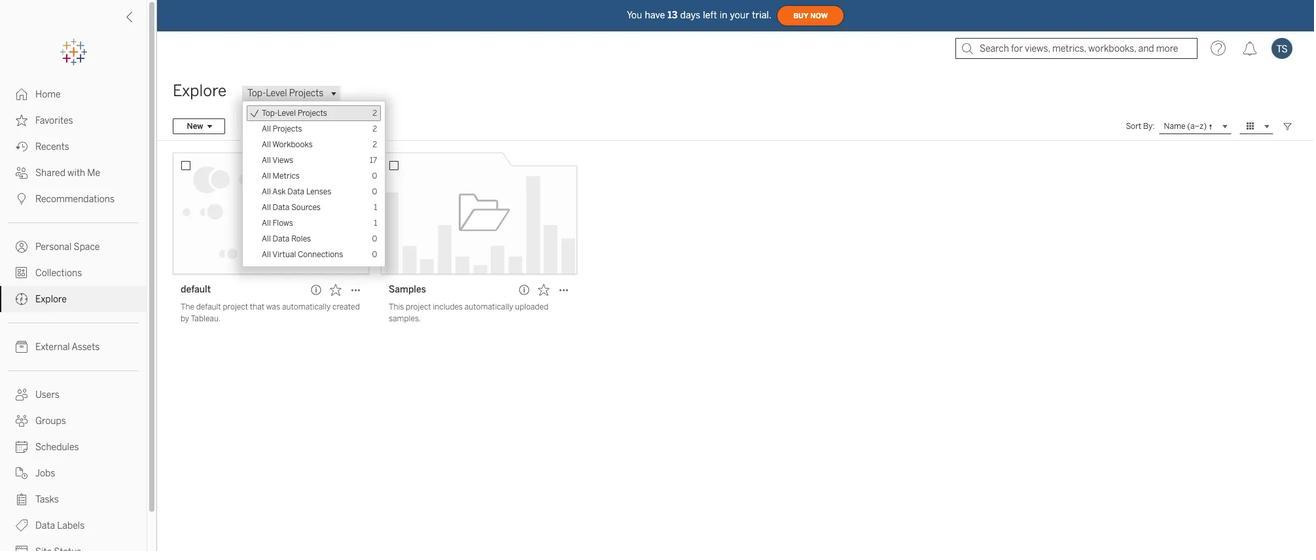 Task type: locate. For each thing, give the bounding box(es) containing it.
3 2 from the top
[[373, 140, 377, 149]]

tasks link
[[0, 487, 147, 513]]

default
[[181, 284, 211, 295], [196, 303, 221, 312]]

0 horizontal spatial automatically
[[282, 303, 331, 312]]

default up tableau.
[[196, 303, 221, 312]]

projects up all workbooks
[[273, 124, 302, 133]]

top-level projects down top-level projects dropdown button
[[262, 108, 327, 118]]

0 vertical spatial explore
[[173, 81, 227, 100]]

checkbox item
[[247, 105, 381, 121]]

1
[[374, 203, 377, 212], [374, 218, 377, 228]]

uploaded
[[515, 303, 549, 312]]

automatically inside the default project that was automatically created by tableau.
[[282, 303, 331, 312]]

buy
[[794, 11, 809, 20]]

now
[[811, 11, 828, 20]]

0 vertical spatial top-
[[248, 88, 266, 99]]

0 vertical spatial 1
[[374, 203, 377, 212]]

1 vertical spatial top-level projects
[[262, 108, 327, 118]]

1 vertical spatial explore
[[35, 294, 67, 305]]

all data roles
[[262, 234, 311, 243]]

all left the flows
[[262, 218, 271, 228]]

2 2 from the top
[[373, 124, 377, 133]]

0 horizontal spatial explore
[[35, 294, 67, 305]]

1 vertical spatial 1
[[374, 218, 377, 228]]

menu
[[243, 101, 385, 266]]

1 vertical spatial 2
[[373, 124, 377, 133]]

all left ask
[[262, 187, 271, 196]]

samples
[[389, 284, 426, 295]]

personal space link
[[0, 234, 147, 260]]

17
[[370, 156, 377, 165]]

data down the flows
[[273, 234, 290, 243]]

all for all projects
[[262, 124, 271, 133]]

0 vertical spatial projects
[[289, 88, 324, 99]]

all up all workbooks
[[262, 124, 271, 133]]

data inside main navigation. press the up and down arrow keys to access links. element
[[35, 521, 55, 532]]

checkbox item containing top-level projects
[[247, 105, 381, 121]]

explore up new popup button
[[173, 81, 227, 100]]

2 1 from the top
[[374, 218, 377, 228]]

top-
[[248, 88, 266, 99], [262, 108, 278, 118]]

was
[[266, 303, 280, 312]]

data left the labels
[[35, 521, 55, 532]]

roles
[[291, 234, 311, 243]]

that
[[250, 303, 265, 312]]

automatically
[[282, 303, 331, 312], [465, 303, 514, 312]]

project
[[223, 303, 248, 312], [406, 303, 431, 312]]

all for all ask data lenses
[[262, 187, 271, 196]]

1 vertical spatial default
[[196, 303, 221, 312]]

personal
[[35, 242, 72, 253]]

all
[[267, 122, 277, 131], [262, 124, 271, 133], [262, 140, 271, 149], [262, 156, 271, 165], [262, 171, 271, 180], [262, 187, 271, 196], [262, 203, 271, 212], [262, 218, 271, 228], [262, 234, 271, 243], [262, 250, 271, 259]]

2 vertical spatial 2
[[373, 140, 377, 149]]

2 vertical spatial projects
[[273, 124, 302, 133]]

1 vertical spatial level
[[278, 108, 296, 118]]

this
[[389, 303, 404, 312]]

tasks
[[35, 494, 59, 506]]

project left that
[[223, 303, 248, 312]]

2 0 from the top
[[372, 187, 377, 196]]

all up all views
[[262, 140, 271, 149]]

all down all views
[[262, 171, 271, 180]]

0
[[372, 171, 377, 180], [372, 187, 377, 196], [372, 234, 377, 243], [372, 250, 377, 259]]

name (a–z) button
[[1159, 119, 1232, 134]]

all up all flows
[[262, 203, 271, 212]]

all data sources
[[262, 203, 321, 212]]

shared with me
[[35, 168, 100, 179]]

all for all workbooks
[[262, 140, 271, 149]]

all right "select"
[[267, 122, 277, 131]]

checkbox item inside menu
[[247, 105, 381, 121]]

sort by:
[[1127, 122, 1155, 131]]

1 automatically from the left
[[282, 303, 331, 312]]

data up the flows
[[273, 203, 290, 212]]

workbooks
[[273, 140, 313, 149]]

default up the
[[181, 284, 211, 295]]

projects inside checkbox item
[[298, 108, 327, 118]]

top-level projects inside dropdown button
[[248, 88, 324, 99]]

1 horizontal spatial automatically
[[465, 303, 514, 312]]

by
[[181, 314, 189, 323]]

data labels link
[[0, 513, 147, 539]]

this project includes automatically uploaded samples.
[[389, 303, 549, 323]]

automatically right includes
[[465, 303, 514, 312]]

virtual
[[273, 250, 296, 259]]

all left views at left
[[262, 156, 271, 165]]

0 horizontal spatial project
[[223, 303, 248, 312]]

2 automatically from the left
[[465, 303, 514, 312]]

0 vertical spatial 2
[[373, 108, 377, 118]]

tableau.
[[191, 314, 221, 323]]

name
[[1165, 121, 1186, 130]]

explore link
[[0, 286, 147, 312]]

all down all flows
[[262, 234, 271, 243]]

project up samples.
[[406, 303, 431, 312]]

1 vertical spatial projects
[[298, 108, 327, 118]]

1 vertical spatial top-
[[262, 108, 278, 118]]

1 project from the left
[[223, 303, 248, 312]]

level
[[266, 88, 287, 99], [278, 108, 296, 118]]

explore
[[173, 81, 227, 100], [35, 294, 67, 305]]

projects
[[289, 88, 324, 99], [298, 108, 327, 118], [273, 124, 302, 133]]

select all
[[242, 122, 277, 131]]

lenses
[[306, 187, 331, 196]]

0 vertical spatial level
[[266, 88, 287, 99]]

1 horizontal spatial project
[[406, 303, 431, 312]]

2 project from the left
[[406, 303, 431, 312]]

jobs
[[35, 468, 55, 479]]

top-level projects up all projects
[[248, 88, 324, 99]]

1 1 from the top
[[374, 203, 377, 212]]

explore inside main navigation. press the up and down arrow keys to access links. element
[[35, 294, 67, 305]]

includes
[[433, 303, 463, 312]]

all for all virtual connections
[[262, 250, 271, 259]]

all left virtual
[[262, 250, 271, 259]]

3 0 from the top
[[372, 234, 377, 243]]

explore down collections
[[35, 294, 67, 305]]

top- up select all button
[[248, 88, 266, 99]]

grid view image
[[1245, 120, 1257, 132]]

all workbooks
[[262, 140, 313, 149]]

4 0 from the top
[[372, 250, 377, 259]]

projects down top-level projects dropdown button
[[298, 108, 327, 118]]

top-level projects
[[248, 88, 324, 99], [262, 108, 327, 118]]

(a–z)
[[1188, 121, 1207, 130]]

1 for all flows
[[374, 218, 377, 228]]

0 vertical spatial top-level projects
[[248, 88, 324, 99]]

have
[[645, 9, 665, 21]]

automatically right "was"
[[282, 303, 331, 312]]

collections link
[[0, 260, 147, 286]]

the
[[181, 303, 194, 312]]

2 for top-level projects
[[373, 108, 377, 118]]

top- up select all
[[262, 108, 278, 118]]

schedules
[[35, 442, 79, 453]]

labels
[[57, 521, 85, 532]]

samples.
[[389, 314, 421, 323]]

Search for views, metrics, workbooks, and more text field
[[956, 38, 1198, 59]]

main navigation. press the up and down arrow keys to access links. element
[[0, 81, 147, 551]]

with
[[68, 168, 85, 179]]

home
[[35, 89, 61, 100]]

all for all views
[[262, 156, 271, 165]]

connections
[[298, 250, 343, 259]]

all for all data roles
[[262, 234, 271, 243]]

0 for connections
[[372, 250, 377, 259]]

2 inside checkbox item
[[373, 108, 377, 118]]

projects up all projects
[[289, 88, 324, 99]]

1 2 from the top
[[373, 108, 377, 118]]



Task type: vqa. For each thing, say whether or not it's contained in the screenshot.
41
no



Task type: describe. For each thing, give the bounding box(es) containing it.
you have 13 days left in your trial.
[[627, 9, 772, 21]]

project inside this project includes automatically uploaded samples.
[[406, 303, 431, 312]]

trial.
[[752, 9, 772, 21]]

external assets link
[[0, 334, 147, 360]]

data labels
[[35, 521, 85, 532]]

all for all metrics
[[262, 171, 271, 180]]

new button
[[173, 119, 225, 134]]

0 vertical spatial default
[[181, 284, 211, 295]]

all metrics
[[262, 171, 300, 180]]

you
[[627, 9, 643, 21]]

personal space
[[35, 242, 100, 253]]

external
[[35, 342, 70, 353]]

navigation panel element
[[0, 39, 147, 551]]

favorites link
[[0, 107, 147, 134]]

days
[[681, 9, 701, 21]]

all flows
[[262, 218, 293, 228]]

level inside dropdown button
[[266, 88, 287, 99]]

default image
[[173, 153, 369, 274]]

ask
[[273, 187, 286, 196]]

0 for roles
[[372, 234, 377, 243]]

select all button
[[233, 119, 285, 134]]

projects inside dropdown button
[[289, 88, 324, 99]]

buy now button
[[777, 5, 845, 26]]

samples image
[[381, 153, 578, 274]]

assets
[[72, 342, 100, 353]]

by:
[[1144, 122, 1155, 131]]

select
[[242, 122, 265, 131]]

flows
[[273, 218, 293, 228]]

data up 'all data sources'
[[288, 187, 305, 196]]

all inside button
[[267, 122, 277, 131]]

sources
[[291, 203, 321, 212]]

2 for all projects
[[373, 124, 377, 133]]

external assets
[[35, 342, 100, 353]]

views
[[273, 156, 293, 165]]

top- inside dropdown button
[[248, 88, 266, 99]]

schedules link
[[0, 434, 147, 460]]

collections
[[35, 268, 82, 279]]

new
[[187, 122, 203, 131]]

space
[[74, 242, 100, 253]]

13
[[668, 9, 678, 21]]

sort
[[1127, 122, 1142, 131]]

home link
[[0, 81, 147, 107]]

project inside the default project that was automatically created by tableau.
[[223, 303, 248, 312]]

0 for data
[[372, 187, 377, 196]]

groups
[[35, 416, 66, 427]]

all for all flows
[[262, 218, 271, 228]]

2 for all workbooks
[[373, 140, 377, 149]]

shared with me link
[[0, 160, 147, 186]]

users link
[[0, 382, 147, 408]]

name (a–z)
[[1165, 121, 1207, 130]]

1 for all data sources
[[374, 203, 377, 212]]

all for all data sources
[[262, 203, 271, 212]]

all virtual connections
[[262, 250, 343, 259]]

menu containing top-level projects
[[243, 101, 385, 266]]

buy now
[[794, 11, 828, 20]]

favorites
[[35, 115, 73, 126]]

your
[[731, 9, 750, 21]]

me
[[87, 168, 100, 179]]

groups link
[[0, 408, 147, 434]]

top-level projects button
[[242, 85, 341, 101]]

recommendations
[[35, 194, 115, 205]]

all ask data lenses
[[262, 187, 331, 196]]

shared
[[35, 168, 65, 179]]

left
[[703, 9, 717, 21]]

metrics
[[273, 171, 300, 180]]

recents link
[[0, 134, 147, 160]]

users
[[35, 390, 60, 401]]

all projects
[[262, 124, 302, 133]]

default inside the default project that was automatically created by tableau.
[[196, 303, 221, 312]]

1 horizontal spatial explore
[[173, 81, 227, 100]]

the default project that was automatically created by tableau.
[[181, 303, 360, 323]]

recommendations link
[[0, 186, 147, 212]]

recents
[[35, 141, 69, 153]]

in
[[720, 9, 728, 21]]

1 0 from the top
[[372, 171, 377, 180]]

all views
[[262, 156, 293, 165]]

automatically inside this project includes automatically uploaded samples.
[[465, 303, 514, 312]]

jobs link
[[0, 460, 147, 487]]

created
[[333, 303, 360, 312]]



